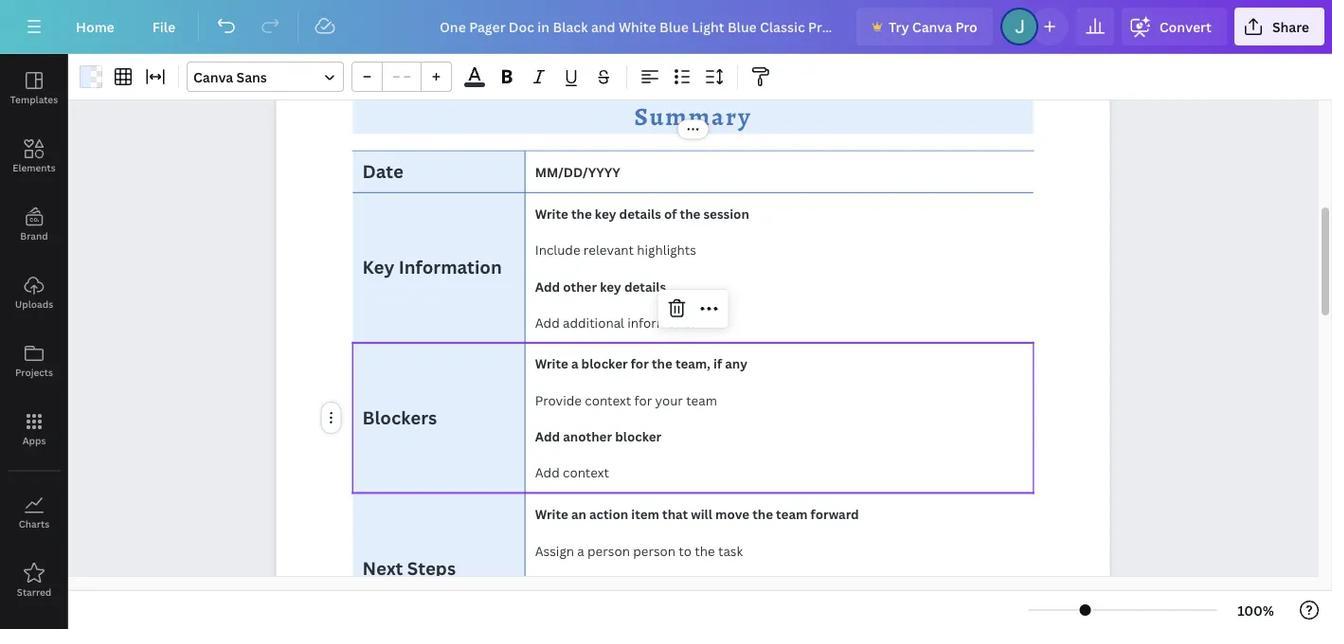 Task type: locate. For each thing, give the bounding box(es) containing it.
charts
[[19, 517, 49, 530]]

try
[[889, 18, 909, 36]]

convert
[[1159, 18, 1212, 36]]

canva left sans
[[193, 68, 233, 86]]

0 horizontal spatial canva
[[193, 68, 233, 86]]

100%
[[1237, 601, 1274, 619]]

file
[[152, 18, 175, 36]]

#e0eeff, transparent image
[[80, 65, 102, 88]]

home
[[76, 18, 114, 36]]

try canva pro button
[[856, 8, 993, 45]]

100% button
[[1225, 595, 1287, 625]]

projects button
[[0, 327, 68, 395]]

group
[[351, 62, 452, 92]]

canva sans
[[193, 68, 267, 86]]

canva
[[912, 18, 952, 36], [193, 68, 233, 86]]

convert button
[[1122, 8, 1227, 45]]

1 horizontal spatial canva
[[912, 18, 952, 36]]

1 vertical spatial canva
[[193, 68, 233, 86]]

canva inside button
[[912, 18, 952, 36]]

brand
[[20, 229, 48, 242]]

canva right try
[[912, 18, 952, 36]]

templates button
[[0, 54, 68, 122]]

home link
[[61, 8, 130, 45]]

0 vertical spatial canva
[[912, 18, 952, 36]]

#293039 image
[[464, 83, 485, 87]]

elements button
[[0, 122, 68, 190]]

– – number field
[[388, 67, 415, 88]]

projects
[[15, 366, 53, 378]]

starred
[[17, 585, 51, 598]]

#e0eeff, transparent image
[[80, 65, 102, 88]]

share button
[[1234, 8, 1324, 45]]

pro
[[955, 18, 978, 36]]

share
[[1272, 18, 1309, 36]]



Task type: describe. For each thing, give the bounding box(es) containing it.
try canva pro
[[889, 18, 978, 36]]

canva sans button
[[187, 62, 344, 92]]

apps button
[[0, 395, 68, 463]]

file button
[[137, 8, 191, 45]]

elements
[[13, 161, 56, 174]]

uploads
[[15, 297, 53, 310]]

charts button
[[0, 478, 68, 547]]

side panel tab list
[[0, 54, 68, 615]]

sans
[[236, 68, 267, 86]]

canva inside popup button
[[193, 68, 233, 86]]

templates
[[10, 93, 58, 106]]

#293039 image
[[464, 83, 485, 87]]

main menu bar
[[0, 0, 1332, 54]]

apps
[[22, 434, 46, 447]]

Design title text field
[[424, 8, 849, 45]]

brand button
[[0, 190, 68, 259]]

uploads button
[[0, 259, 68, 327]]

starred button
[[0, 547, 68, 615]]



Task type: vqa. For each thing, say whether or not it's contained in the screenshot.
Canva inside button
yes



